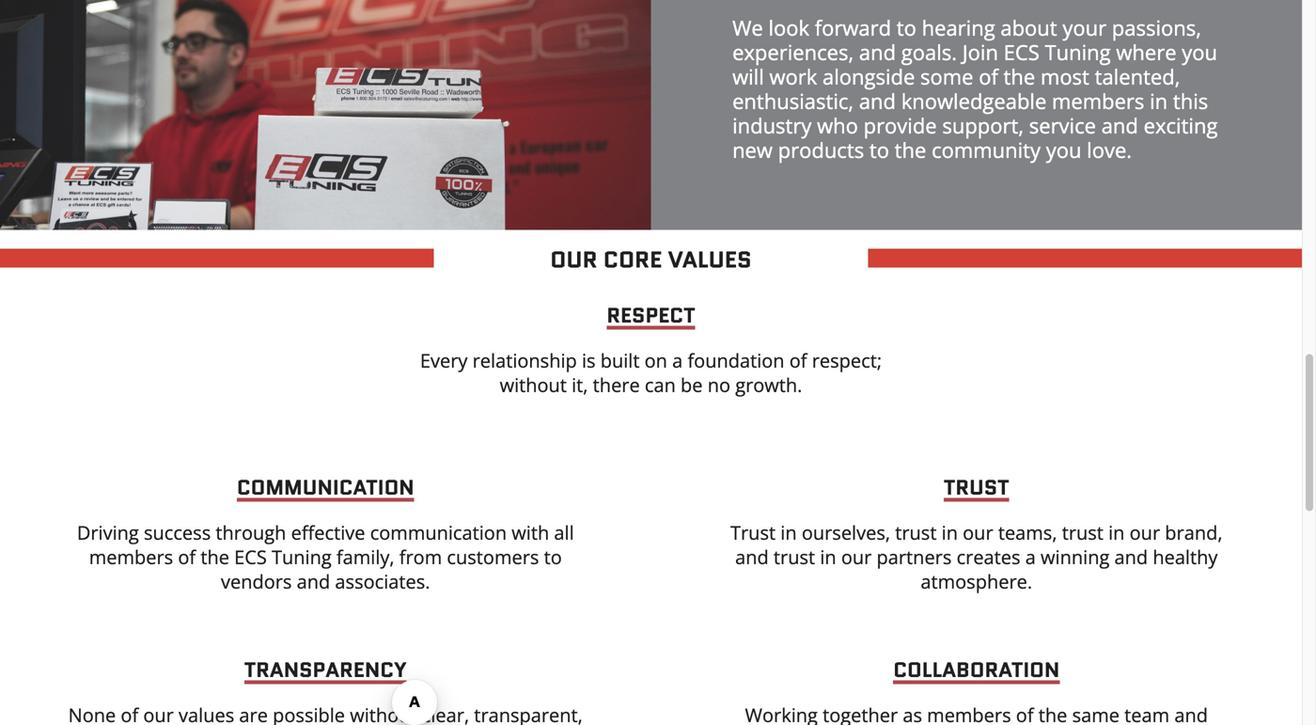 Task type: describe. For each thing, give the bounding box(es) containing it.
atmosphere.
[[921, 569, 1033, 594]]

on
[[645, 348, 668, 373]]

is
[[582, 348, 596, 373]]

core
[[604, 244, 662, 276]]

we
[[733, 14, 763, 42]]

customers
[[447, 544, 539, 570]]

1 vertical spatial the
[[895, 136, 927, 164]]

who
[[817, 111, 859, 140]]

without
[[500, 372, 567, 398]]

driving success through effective communication with all members               of the ecs tuning family, from customers to vendors and               associates.
[[77, 520, 574, 594]]

brand,
[[1166, 520, 1223, 546]]

with
[[512, 520, 549, 546]]

products
[[778, 136, 865, 164]]

trust in ourselves, trust in our teams, trust in our brand, and               trust in our partners creates a winning and healthy atmosphere.
[[731, 520, 1223, 594]]

relationship
[[473, 348, 577, 373]]

our left brand, at the right of the page
[[1130, 520, 1161, 546]]

1 horizontal spatial to
[[870, 136, 890, 164]]

a inside trust in ourselves, trust in our teams, trust in our brand, and               trust in our partners creates a winning and healthy atmosphere.
[[1026, 544, 1036, 570]]

there
[[593, 372, 640, 398]]

our left the core
[[550, 244, 598, 276]]

every
[[420, 348, 468, 373]]

we look forward to hearing about your passions, experiences, and             goals. join ecs tuning where you will work alongside some of the             most talented, enthusiastic, and knowledgeable members in this industry who provide support, service and exciting new products to             the community you love.
[[733, 14, 1218, 164]]

healthy
[[1153, 544, 1218, 570]]

of inside driving success through effective communication with all members               of the ecs tuning family, from customers to vendors and               associates.
[[178, 544, 196, 570]]

members inside we look forward to hearing about your passions, experiences, and             goals. join ecs tuning where you will work alongside some of the             most talented, enthusiastic, and knowledgeable members in this industry who provide support, service and exciting new products to             the community you love.
[[1052, 87, 1145, 115]]

talented,
[[1095, 63, 1181, 91]]

tuning inside driving success through effective communication with all members               of the ecs tuning family, from customers to vendors and               associates.
[[272, 544, 332, 570]]

teams,
[[999, 520, 1058, 546]]

driving
[[77, 520, 139, 546]]

love.
[[1087, 136, 1132, 164]]

our up atmosphere.
[[963, 520, 994, 546]]

effective
[[291, 520, 365, 546]]

industry
[[733, 111, 812, 140]]

be
[[681, 372, 703, 398]]

a inside every relationship is built on a foundation of respect; without it,             there can be no growth.
[[673, 348, 683, 373]]

can
[[645, 372, 676, 398]]

enthusiastic,
[[733, 87, 854, 115]]

community
[[932, 136, 1041, 164]]

no
[[708, 372, 731, 398]]

respect
[[607, 300, 696, 330]]

where
[[1117, 38, 1177, 66]]

all
[[554, 520, 574, 546]]

in inside we look forward to hearing about your passions, experiences, and             goals. join ecs tuning where you will work alongside some of the             most talented, enthusiastic, and knowledgeable members in this industry who provide support, service and exciting new products to             the community you love.
[[1150, 87, 1168, 115]]

forward
[[815, 14, 892, 42]]

it,
[[572, 372, 588, 398]]

your
[[1063, 14, 1107, 42]]

to inside driving success through effective communication with all members               of the ecs tuning family, from customers to vendors and               associates.
[[544, 544, 562, 570]]

passions,
[[1112, 14, 1202, 42]]

0 vertical spatial communication
[[237, 473, 414, 502]]

and inside driving success through effective communication with all members               of the ecs tuning family, from customers to vendors and               associates.
[[297, 569, 330, 594]]

join
[[963, 38, 999, 66]]

alongside
[[823, 63, 915, 91]]

trust
[[731, 520, 776, 546]]

our left partners
[[842, 544, 872, 570]]



Task type: vqa. For each thing, say whether or not it's contained in the screenshot.
growth.
yes



Task type: locate. For each thing, give the bounding box(es) containing it.
growth.
[[736, 372, 803, 398]]

experiences,
[[733, 38, 854, 66]]

1 vertical spatial you
[[1047, 136, 1082, 164]]

every relationship is built on a foundation of respect; without it,             there can be no growth.
[[420, 348, 882, 398]]

1 horizontal spatial a
[[1026, 544, 1036, 570]]

1 vertical spatial of
[[790, 348, 807, 373]]

provide
[[864, 111, 937, 140]]

2 horizontal spatial to
[[897, 14, 917, 42]]

a right creates
[[1026, 544, 1036, 570]]

0 vertical spatial tuning
[[1045, 38, 1111, 66]]

0 horizontal spatial the
[[201, 544, 229, 570]]

creates
[[957, 544, 1021, 570]]

0 vertical spatial a
[[673, 348, 683, 373]]

0 horizontal spatial you
[[1047, 136, 1082, 164]]

0 horizontal spatial ecs
[[234, 544, 267, 570]]

to right who
[[870, 136, 890, 164]]

work
[[770, 63, 818, 91]]

0 horizontal spatial to
[[544, 544, 562, 570]]

0 vertical spatial the
[[1004, 63, 1036, 91]]

values
[[668, 244, 752, 276]]

members inside driving success through effective communication with all members               of the ecs tuning family, from customers to vendors and               associates.
[[89, 544, 173, 570]]

of inside we look forward to hearing about your passions, experiences, and             goals. join ecs tuning where you will work alongside some of the             most talented, enthusiastic, and knowledgeable members in this industry who provide support, service and exciting new products to             the community you love.
[[979, 63, 999, 91]]

1 vertical spatial ecs
[[234, 544, 267, 570]]

2 vertical spatial of
[[178, 544, 196, 570]]

2 vertical spatial the
[[201, 544, 229, 570]]

family,
[[337, 544, 395, 570]]

0 horizontal spatial a
[[673, 348, 683, 373]]

tuning left where
[[1045, 38, 1111, 66]]

you left the love.
[[1047, 136, 1082, 164]]

of left respect;
[[790, 348, 807, 373]]

exciting
[[1144, 111, 1218, 140]]

1 horizontal spatial tuning
[[1045, 38, 1111, 66]]

of inside every relationship is built on a foundation of respect; without it,             there can be no growth.
[[790, 348, 807, 373]]

0 vertical spatial to
[[897, 14, 917, 42]]

1 horizontal spatial of
[[790, 348, 807, 373]]

communication
[[237, 473, 414, 502], [370, 520, 507, 546]]

1 vertical spatial to
[[870, 136, 890, 164]]

most
[[1041, 63, 1090, 91]]

our
[[550, 244, 598, 276], [963, 520, 994, 546], [1130, 520, 1161, 546], [842, 544, 872, 570]]

service
[[1030, 111, 1097, 140]]

partners
[[877, 544, 952, 570]]

some
[[921, 63, 974, 91]]

tuning left family,
[[272, 544, 332, 570]]

to left hearing
[[897, 14, 917, 42]]

the inside driving success through effective communication with all members               of the ecs tuning family, from customers to vendors and               associates.
[[201, 544, 229, 570]]

success
[[144, 520, 211, 546]]

trust
[[944, 473, 1010, 502], [896, 520, 937, 546], [1063, 520, 1104, 546], [774, 544, 816, 570]]

support,
[[943, 111, 1024, 140]]

of
[[979, 63, 999, 91], [790, 348, 807, 373], [178, 544, 196, 570]]

1 vertical spatial tuning
[[272, 544, 332, 570]]

0 vertical spatial ecs
[[1004, 38, 1040, 66]]

built
[[601, 348, 640, 373]]

transparency
[[244, 655, 407, 685]]

of left through
[[178, 544, 196, 570]]

about
[[1001, 14, 1058, 42]]

ourselves,
[[802, 520, 891, 546]]

1 vertical spatial a
[[1026, 544, 1036, 570]]

a right on
[[673, 348, 683, 373]]

1 horizontal spatial members
[[1052, 87, 1145, 115]]

ecs inside we look forward to hearing about your passions, experiences, and             goals. join ecs tuning where you will work alongside some of the             most talented, enthusiastic, and knowledgeable members in this industry who provide support, service and exciting new products to             the community you love.
[[1004, 38, 1040, 66]]

0 horizontal spatial of
[[178, 544, 196, 570]]

2 horizontal spatial the
[[1004, 63, 1036, 91]]

to
[[897, 14, 917, 42], [870, 136, 890, 164], [544, 544, 562, 570]]

communication inside driving success through effective communication with all members               of the ecs tuning family, from customers to vendors and               associates.
[[370, 520, 507, 546]]

2 horizontal spatial of
[[979, 63, 999, 91]]

new
[[733, 136, 773, 164]]

respect;
[[812, 348, 882, 373]]

you
[[1182, 38, 1218, 66], [1047, 136, 1082, 164]]

1 vertical spatial members
[[89, 544, 173, 570]]

0 horizontal spatial members
[[89, 544, 173, 570]]

and
[[860, 38, 896, 66], [859, 87, 896, 115], [1102, 111, 1139, 140], [736, 544, 769, 570], [1115, 544, 1149, 570], [297, 569, 330, 594]]

0 vertical spatial members
[[1052, 87, 1145, 115]]

winning
[[1041, 544, 1110, 570]]

communication up associates.
[[370, 520, 507, 546]]

goals.
[[902, 38, 957, 66]]

tuning
[[1045, 38, 1111, 66], [272, 544, 332, 570]]

you up this
[[1182, 38, 1218, 66]]

our core values
[[550, 244, 752, 276]]

2 vertical spatial to
[[544, 544, 562, 570]]

look
[[769, 14, 810, 42]]

will
[[733, 63, 764, 91]]

foundation
[[688, 348, 785, 373]]

vendors
[[221, 569, 292, 594]]

the
[[1004, 63, 1036, 91], [895, 136, 927, 164], [201, 544, 229, 570]]

0 horizontal spatial tuning
[[272, 544, 332, 570]]

associates.
[[335, 569, 430, 594]]

ecs inside driving success through effective communication with all members               of the ecs tuning family, from customers to vendors and               associates.
[[234, 544, 267, 570]]

collaboration
[[894, 655, 1060, 685]]

members
[[1052, 87, 1145, 115], [89, 544, 173, 570]]

0 vertical spatial you
[[1182, 38, 1218, 66]]

ecs right "success"
[[234, 544, 267, 570]]

1 horizontal spatial ecs
[[1004, 38, 1040, 66]]

ecs
[[1004, 38, 1040, 66], [234, 544, 267, 570]]

1 horizontal spatial the
[[895, 136, 927, 164]]

to right customers
[[544, 544, 562, 570]]

from
[[400, 544, 442, 570]]

communication up the effective
[[237, 473, 414, 502]]

of right 'some'
[[979, 63, 999, 91]]

this
[[1174, 87, 1209, 115]]

in
[[1150, 87, 1168, 115], [781, 520, 797, 546], [942, 520, 958, 546], [1109, 520, 1125, 546], [820, 544, 837, 570]]

1 horizontal spatial you
[[1182, 38, 1218, 66]]

knowledgeable
[[902, 87, 1047, 115]]

0 vertical spatial of
[[979, 63, 999, 91]]

a
[[673, 348, 683, 373], [1026, 544, 1036, 570]]

through
[[216, 520, 286, 546]]

ecs right join
[[1004, 38, 1040, 66]]

hearing
[[922, 14, 996, 42]]

1 vertical spatial communication
[[370, 520, 507, 546]]

tuning inside we look forward to hearing about your passions, experiences, and             goals. join ecs tuning where you will work alongside some of the             most talented, enthusiastic, and knowledgeable members in this industry who provide support, service and exciting new products to             the community you love.
[[1045, 38, 1111, 66]]



